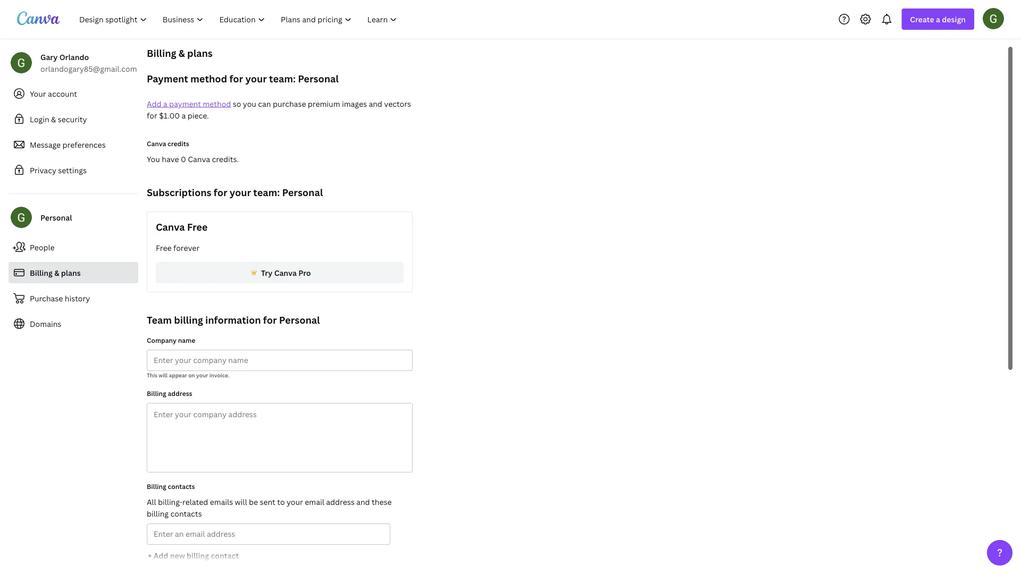 Task type: describe. For each thing, give the bounding box(es) containing it.
you
[[243, 99, 256, 109]]

this will appear on your invoice.
[[147, 372, 230, 379]]

billing address
[[147, 389, 192, 398]]

will inside all billing-related emails will be sent to your email address and these billing contacts
[[235, 497, 247, 507]]

your account
[[30, 89, 77, 99]]

1 horizontal spatial plans
[[187, 47, 213, 60]]

message preferences link
[[9, 134, 138, 155]]

for up so
[[230, 72, 243, 85]]

orlando
[[59, 52, 89, 62]]

0 vertical spatial &
[[179, 47, 185, 60]]

account
[[48, 89, 77, 99]]

canva up you
[[147, 139, 166, 148]]

invoice.
[[209, 372, 230, 379]]

create
[[911, 14, 935, 24]]

add a payment method link
[[147, 99, 231, 109]]

purchase
[[30, 293, 63, 304]]

for right information at left
[[263, 314, 277, 327]]

you
[[147, 154, 160, 164]]

billing down people
[[30, 268, 53, 278]]

contact
[[211, 551, 239, 561]]

history
[[65, 293, 90, 304]]

canva inside try canva pro button
[[274, 268, 297, 278]]

name
[[178, 336, 195, 345]]

billing inside + add new billing contact button
[[187, 551, 209, 561]]

images
[[342, 99, 367, 109]]

billing down the "this"
[[147, 389, 166, 398]]

add a payment method
[[147, 99, 231, 109]]

payment method for your team: personal
[[147, 72, 339, 85]]

Enter an email address text field
[[154, 525, 384, 545]]

& for login & security link
[[51, 114, 56, 124]]

related
[[183, 497, 208, 507]]

login & security
[[30, 114, 87, 124]]

message
[[30, 140, 61, 150]]

& for billing & plans link
[[54, 268, 59, 278]]

vectors
[[384, 99, 411, 109]]

privacy settings
[[30, 165, 87, 175]]

have
[[162, 154, 179, 164]]

gary
[[40, 52, 58, 62]]

be
[[249, 497, 258, 507]]

can
[[258, 99, 271, 109]]

information
[[205, 314, 261, 327]]

for down credits.
[[214, 186, 228, 199]]

0 vertical spatial add
[[147, 99, 161, 109]]

0 vertical spatial free
[[187, 221, 208, 234]]

design
[[943, 14, 966, 24]]

login & security link
[[9, 109, 138, 130]]

subscriptions
[[147, 186, 212, 199]]

address inside all billing-related emails will be sent to your email address and these billing contacts
[[326, 497, 355, 507]]

canva credits
[[147, 139, 189, 148]]

this
[[147, 372, 157, 379]]

1 horizontal spatial billing & plans
[[147, 47, 213, 60]]

1 vertical spatial team:
[[253, 186, 280, 199]]

contacts inside all billing-related emails will be sent to your email address and these billing contacts
[[171, 509, 202, 519]]

credits
[[168, 139, 189, 148]]

gary orlando image
[[983, 8, 1005, 29]]

your up you
[[246, 72, 267, 85]]

company name
[[147, 336, 195, 345]]

0
[[181, 154, 186, 164]]

premium
[[308, 99, 340, 109]]

your
[[30, 89, 46, 99]]

0 vertical spatial contacts
[[168, 482, 195, 491]]

free forever
[[156, 243, 200, 253]]

and inside all billing-related emails will be sent to your email address and these billing contacts
[[357, 497, 370, 507]]

new
[[170, 551, 185, 561]]

your right on
[[196, 372, 208, 379]]

1 vertical spatial method
[[203, 99, 231, 109]]

your account link
[[9, 83, 138, 104]]

subscriptions for your team: personal
[[147, 186, 323, 199]]

people link
[[9, 237, 138, 258]]

and inside so you can purchase premium images and vectors for $1.00 a piece.
[[369, 99, 383, 109]]

purchase
[[273, 99, 306, 109]]

so you can purchase premium images and vectors for $1.00 a piece.
[[147, 99, 411, 121]]

company
[[147, 336, 177, 345]]

settings
[[58, 165, 87, 175]]

domains link
[[9, 313, 138, 335]]

+ add new billing contact button
[[147, 545, 240, 567]]

a for payment
[[163, 99, 167, 109]]

your inside all billing-related emails will be sent to your email address and these billing contacts
[[287, 497, 303, 507]]

add inside button
[[154, 551, 168, 561]]

privacy settings link
[[9, 160, 138, 181]]

canva up free forever
[[156, 221, 185, 234]]

to
[[277, 497, 285, 507]]

orlandogary85@gmail.com
[[40, 64, 137, 74]]

0 vertical spatial address
[[168, 389, 192, 398]]

create a design
[[911, 14, 966, 24]]

people
[[30, 242, 55, 252]]

piece.
[[188, 110, 209, 121]]

0 vertical spatial method
[[191, 72, 227, 85]]

payment
[[169, 99, 201, 109]]

payment
[[147, 72, 188, 85]]



Task type: locate. For each thing, give the bounding box(es) containing it.
0 vertical spatial billing & plans
[[147, 47, 213, 60]]

1 horizontal spatial will
[[235, 497, 247, 507]]

billing down all
[[147, 509, 169, 519]]

2 vertical spatial a
[[182, 110, 186, 121]]

billing up all
[[147, 482, 166, 491]]

personal
[[298, 72, 339, 85], [282, 186, 323, 199], [40, 213, 72, 223], [279, 314, 320, 327]]

add
[[147, 99, 161, 109], [154, 551, 168, 561]]

try canva pro
[[261, 268, 311, 278]]

0 vertical spatial a
[[937, 14, 941, 24]]

canva right 0 in the left of the page
[[188, 154, 210, 164]]

create a design button
[[902, 9, 975, 30]]

method up add a payment method
[[191, 72, 227, 85]]

address
[[168, 389, 192, 398], [326, 497, 355, 507]]

0 horizontal spatial a
[[163, 99, 167, 109]]

billing-
[[158, 497, 183, 507]]

0 vertical spatial team:
[[269, 72, 296, 85]]

will left "be"
[[235, 497, 247, 507]]

gary orlando orlandogary85@gmail.com
[[40, 52, 137, 74]]

+
[[148, 551, 152, 561]]

on
[[188, 372, 195, 379]]

1 vertical spatial plans
[[61, 268, 81, 278]]

email
[[305, 497, 324, 507]]

canva right try
[[274, 268, 297, 278]]

and left these in the bottom of the page
[[357, 497, 370, 507]]

Enter your company name text field
[[154, 351, 406, 371]]

all billing-related emails will be sent to your email address and these billing contacts
[[147, 497, 392, 519]]

a inside dropdown button
[[937, 14, 941, 24]]

message preferences
[[30, 140, 106, 150]]

your
[[246, 72, 267, 85], [230, 186, 251, 199], [196, 372, 208, 379], [287, 497, 303, 507]]

& up purchase history
[[54, 268, 59, 278]]

you have 0 canva credits.
[[147, 154, 239, 164]]

free
[[187, 221, 208, 234], [156, 243, 172, 253]]

1 vertical spatial add
[[154, 551, 168, 561]]

billing inside all billing-related emails will be sent to your email address and these billing contacts
[[147, 509, 169, 519]]

billing & plans
[[147, 47, 213, 60], [30, 268, 81, 278]]

a left design
[[937, 14, 941, 24]]

1 vertical spatial a
[[163, 99, 167, 109]]

billing up the name
[[174, 314, 203, 327]]

a up $1.00
[[163, 99, 167, 109]]

0 horizontal spatial billing & plans
[[30, 268, 81, 278]]

for left $1.00
[[147, 110, 157, 121]]

will
[[159, 372, 168, 379], [235, 497, 247, 507]]

billing
[[174, 314, 203, 327], [147, 509, 169, 519], [187, 551, 209, 561]]

0 vertical spatial billing
[[174, 314, 203, 327]]

and right images
[[369, 99, 383, 109]]

add up $1.00
[[147, 99, 161, 109]]

billing & plans up purchase history
[[30, 268, 81, 278]]

billing & plans link
[[9, 262, 138, 284]]

0 horizontal spatial plans
[[61, 268, 81, 278]]

free up forever
[[187, 221, 208, 234]]

2 vertical spatial &
[[54, 268, 59, 278]]

0 horizontal spatial free
[[156, 243, 172, 253]]

1 vertical spatial &
[[51, 114, 56, 124]]

purchase history
[[30, 293, 90, 304]]

your right to
[[287, 497, 303, 507]]

plans
[[187, 47, 213, 60], [61, 268, 81, 278]]

billing & plans up the payment
[[147, 47, 213, 60]]

contacts down related
[[171, 509, 202, 519]]

sent
[[260, 497, 276, 507]]

address right email
[[326, 497, 355, 507]]

top level navigation element
[[72, 9, 406, 30]]

try
[[261, 268, 273, 278]]

will right the "this"
[[159, 372, 168, 379]]

forever
[[173, 243, 200, 253]]

0 horizontal spatial address
[[168, 389, 192, 398]]

team:
[[269, 72, 296, 85], [253, 186, 280, 199]]

team
[[147, 314, 172, 327]]

all
[[147, 497, 156, 507]]

team billing information for personal
[[147, 314, 320, 327]]

Enter your company address text field
[[147, 404, 412, 473]]

preferences
[[63, 140, 106, 150]]

canva
[[147, 139, 166, 148], [188, 154, 210, 164], [156, 221, 185, 234], [274, 268, 297, 278]]

and
[[369, 99, 383, 109], [357, 497, 370, 507]]

security
[[58, 114, 87, 124]]

1 vertical spatial billing & plans
[[30, 268, 81, 278]]

& up the payment
[[179, 47, 185, 60]]

2 vertical spatial billing
[[187, 551, 209, 561]]

for
[[230, 72, 243, 85], [147, 110, 157, 121], [214, 186, 228, 199], [263, 314, 277, 327]]

free left forever
[[156, 243, 172, 253]]

+ add new billing contact
[[148, 551, 239, 561]]

privacy
[[30, 165, 56, 175]]

your down credits.
[[230, 186, 251, 199]]

purchase history link
[[9, 288, 138, 309]]

contacts up billing-
[[168, 482, 195, 491]]

1 vertical spatial contacts
[[171, 509, 202, 519]]

method left so
[[203, 99, 231, 109]]

1 horizontal spatial a
[[182, 110, 186, 121]]

& right login
[[51, 114, 56, 124]]

1 vertical spatial and
[[357, 497, 370, 507]]

contacts
[[168, 482, 195, 491], [171, 509, 202, 519]]

plans up purchase history link
[[61, 268, 81, 278]]

a for design
[[937, 14, 941, 24]]

canva free
[[156, 221, 208, 234]]

so
[[233, 99, 241, 109]]

credits.
[[212, 154, 239, 164]]

billing contacts
[[147, 482, 195, 491]]

billing
[[147, 47, 176, 60], [30, 268, 53, 278], [147, 389, 166, 398], [147, 482, 166, 491]]

domains
[[30, 319, 61, 329]]

billing up the payment
[[147, 47, 176, 60]]

0 horizontal spatial will
[[159, 372, 168, 379]]

0 vertical spatial will
[[159, 372, 168, 379]]

1 vertical spatial billing
[[147, 509, 169, 519]]

pro
[[299, 268, 311, 278]]

these
[[372, 497, 392, 507]]

1 horizontal spatial address
[[326, 497, 355, 507]]

add right +
[[154, 551, 168, 561]]

billing right new
[[187, 551, 209, 561]]

&
[[179, 47, 185, 60], [51, 114, 56, 124], [54, 268, 59, 278]]

2 horizontal spatial a
[[937, 14, 941, 24]]

login
[[30, 114, 49, 124]]

1 vertical spatial will
[[235, 497, 247, 507]]

appear
[[169, 372, 187, 379]]

try canva pro button
[[156, 262, 404, 284]]

for inside so you can purchase premium images and vectors for $1.00 a piece.
[[147, 110, 157, 121]]

0 vertical spatial and
[[369, 99, 383, 109]]

address down appear
[[168, 389, 192, 398]]

1 vertical spatial address
[[326, 497, 355, 507]]

emails
[[210, 497, 233, 507]]

$1.00
[[159, 110, 180, 121]]

a down payment
[[182, 110, 186, 121]]

a inside so you can purchase premium images and vectors for $1.00 a piece.
[[182, 110, 186, 121]]

0 vertical spatial plans
[[187, 47, 213, 60]]

1 horizontal spatial free
[[187, 221, 208, 234]]

1 vertical spatial free
[[156, 243, 172, 253]]

plans up the payment
[[187, 47, 213, 60]]



Task type: vqa. For each thing, say whether or not it's contained in the screenshot.
tara schultz's team ELEMENT
no



